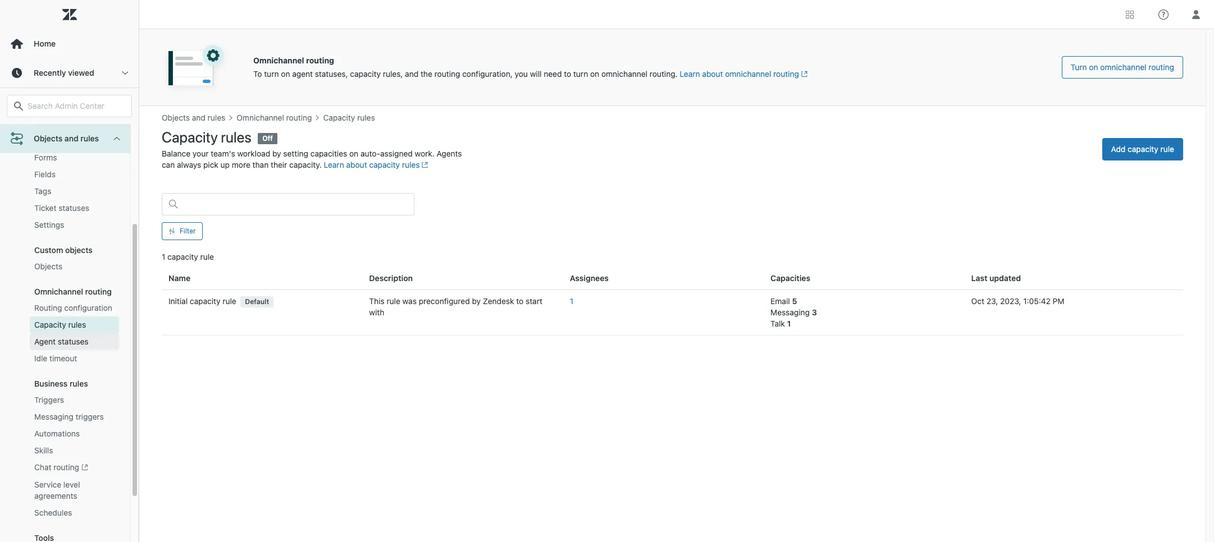 Task type: vqa. For each thing, say whether or not it's contained in the screenshot.
Macros link
no



Task type: describe. For each thing, give the bounding box(es) containing it.
rules for business rules
[[70, 379, 88, 389]]

service level agreements link
[[30, 477, 119, 505]]

statuses for agent statuses
[[58, 337, 89, 347]]

user menu image
[[1190, 7, 1204, 22]]

business rules
[[34, 379, 88, 389]]

messaging triggers link
[[30, 409, 119, 426]]

chat routing element
[[34, 462, 88, 474]]

tags link
[[30, 183, 119, 200]]

viewed
[[68, 68, 94, 78]]

recently viewed
[[34, 68, 94, 78]]

recently viewed button
[[0, 58, 139, 88]]

schedules link
[[30, 505, 119, 522]]

routing configuration
[[34, 303, 112, 313]]

schedules element
[[34, 508, 72, 519]]

capacity rules element
[[34, 320, 86, 331]]

service
[[34, 481, 61, 490]]

ticket statuses
[[34, 203, 89, 213]]

forms element
[[34, 152, 57, 164]]

fields element
[[34, 169, 56, 180]]

routing configuration link
[[30, 300, 119, 317]]

statuses for ticket statuses
[[59, 203, 89, 213]]

idle timeout link
[[30, 351, 119, 368]]

automations
[[34, 429, 80, 439]]

service level agreements element
[[34, 480, 115, 503]]

omnichannel
[[34, 287, 83, 297]]

messaging triggers
[[34, 412, 104, 422]]

tree item inside primary element
[[0, 91, 130, 543]]

recently
[[34, 68, 66, 78]]

agent statuses link
[[30, 334, 119, 351]]

settings
[[34, 220, 64, 230]]

objects for objects
[[34, 262, 62, 271]]

ticket statuses link
[[30, 200, 119, 217]]

service level agreements
[[34, 481, 80, 501]]

routing configuration element
[[34, 303, 112, 314]]

zendesk products image
[[1127, 10, 1135, 18]]

routing for chat routing
[[54, 463, 79, 473]]

skills element
[[34, 446, 53, 457]]

forms
[[34, 153, 57, 162]]

ticket
[[34, 203, 56, 213]]

triggers
[[34, 396, 64, 405]]

objects and rules button
[[0, 124, 130, 153]]

custom objects element
[[34, 246, 93, 255]]

triggers
[[76, 412, 104, 422]]

configuration
[[64, 303, 112, 313]]

agent statuses
[[34, 337, 89, 347]]

objects and rules group
[[0, 120, 130, 543]]

triggers link
[[30, 392, 119, 409]]

skills
[[34, 446, 53, 456]]

business rules element
[[34, 379, 88, 389]]

agreements
[[34, 492, 77, 501]]

custom
[[34, 246, 63, 255]]

objects
[[65, 246, 93, 255]]

tags element
[[34, 186, 51, 197]]

agent
[[34, 337, 56, 347]]

tickets
[[34, 137, 61, 146]]

schedules
[[34, 509, 72, 518]]

Search Admin Center field
[[28, 101, 125, 111]]

level
[[63, 481, 80, 490]]

tickets element
[[34, 137, 61, 146]]

primary element
[[0, 0, 139, 543]]



Task type: locate. For each thing, give the bounding box(es) containing it.
fields link
[[30, 166, 119, 183]]

rules
[[80, 134, 99, 143], [68, 320, 86, 330], [70, 379, 88, 389]]

None search field
[[1, 95, 138, 117]]

rules down routing configuration link
[[68, 320, 86, 330]]

tree item
[[0, 91, 130, 543]]

chat
[[34, 463, 51, 473]]

chat routing
[[34, 463, 79, 473]]

objects down custom
[[34, 262, 62, 271]]

home button
[[0, 29, 139, 58]]

rules inside objects and rules dropdown button
[[80, 134, 99, 143]]

rules up triggers link at the left
[[70, 379, 88, 389]]

capacity rules link
[[30, 317, 119, 334]]

statuses
[[59, 203, 89, 213], [58, 337, 89, 347]]

1 vertical spatial statuses
[[58, 337, 89, 347]]

settings element
[[34, 220, 64, 231]]

objects inside group
[[34, 262, 62, 271]]

idle timeout
[[34, 354, 77, 364]]

fields
[[34, 170, 56, 179]]

omnichannel routing
[[34, 287, 112, 297]]

idle timeout element
[[34, 353, 77, 365]]

routing up 'configuration'
[[85, 287, 112, 297]]

2 vertical spatial rules
[[70, 379, 88, 389]]

help image
[[1159, 9, 1169, 19]]

tags
[[34, 187, 51, 196]]

routing
[[85, 287, 112, 297], [54, 463, 79, 473]]

idle
[[34, 354, 47, 364]]

1 horizontal spatial routing
[[85, 287, 112, 297]]

automations link
[[30, 426, 119, 443]]

chat routing link
[[30, 460, 119, 477]]

1 vertical spatial routing
[[54, 463, 79, 473]]

none search field inside primary element
[[1, 95, 138, 117]]

0 vertical spatial routing
[[85, 287, 112, 297]]

statuses down tags 'link' at the top left of page
[[59, 203, 89, 213]]

routing for omnichannel routing
[[85, 287, 112, 297]]

ticket statuses element
[[34, 203, 89, 214]]

0 vertical spatial rules
[[80, 134, 99, 143]]

objects element
[[34, 261, 62, 273]]

objects inside dropdown button
[[34, 134, 63, 143]]

0 horizontal spatial routing
[[54, 463, 79, 473]]

forms link
[[30, 149, 119, 166]]

1 vertical spatial objects
[[34, 262, 62, 271]]

objects for objects and rules
[[34, 134, 63, 143]]

capacity rules
[[34, 320, 86, 330]]

objects and rules
[[34, 134, 99, 143]]

statuses down capacity rules link
[[58, 337, 89, 347]]

objects link
[[30, 258, 119, 275]]

triggers element
[[34, 395, 64, 406]]

0 vertical spatial objects
[[34, 134, 63, 143]]

omnichannel routing element
[[34, 287, 112, 297]]

agent statuses element
[[34, 337, 89, 348]]

tree item containing objects and rules
[[0, 91, 130, 543]]

timeout
[[49, 354, 77, 364]]

objects
[[34, 134, 63, 143], [34, 262, 62, 271]]

rules inside the capacity rules element
[[68, 320, 86, 330]]

routing
[[34, 303, 62, 313]]

objects up forms
[[34, 134, 63, 143]]

business
[[34, 379, 68, 389]]

rules right and
[[80, 134, 99, 143]]

messaging triggers element
[[34, 412, 104, 423]]

home
[[34, 39, 56, 48]]

1 vertical spatial rules
[[68, 320, 86, 330]]

0 vertical spatial statuses
[[59, 203, 89, 213]]

and
[[65, 134, 78, 143]]

settings link
[[30, 217, 119, 234]]

capacity
[[34, 320, 66, 330]]

rules for capacity rules
[[68, 320, 86, 330]]

tools element
[[34, 534, 54, 543]]

automations element
[[34, 429, 80, 440]]

custom objects
[[34, 246, 93, 255]]

skills link
[[30, 443, 119, 460]]

routing up level
[[54, 463, 79, 473]]

messaging
[[34, 412, 74, 422]]



